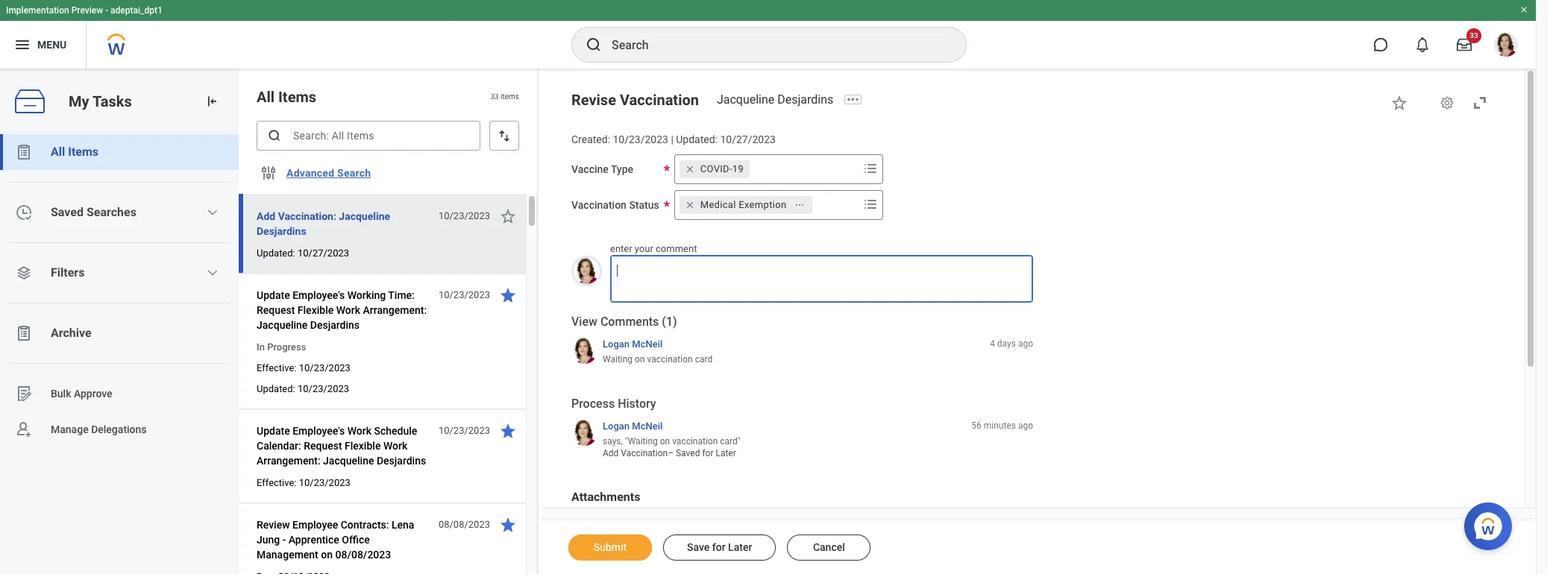 Task type: vqa. For each thing, say whether or not it's contained in the screenshot.
"ROW"
no



Task type: describe. For each thing, give the bounding box(es) containing it.
employee's for flexible
[[293, 290, 345, 301]]

for inside button
[[712, 542, 726, 554]]

1 horizontal spatial search image
[[585, 36, 603, 54]]

schedule
[[374, 425, 417, 437]]

apprentice
[[289, 534, 339, 546]]

employee's photo (logan mcneil) image
[[572, 256, 602, 286]]

0 vertical spatial 10/27/2023
[[720, 134, 776, 146]]

vaccine
[[572, 163, 609, 175]]

waiting on vaccination card
[[603, 355, 713, 365]]

jacqueline desjardins element
[[717, 93, 843, 107]]

revise
[[572, 91, 616, 109]]

prompts image
[[862, 160, 880, 177]]

4 days ago
[[990, 338, 1034, 349]]

0 vertical spatial updated:
[[676, 134, 718, 146]]

jacqueline inside add vaccination: jacqueline desjardins
[[339, 210, 390, 222]]

covid-19, press delete to clear value. option
[[680, 160, 750, 178]]

cancel button
[[788, 535, 871, 561]]

gear image
[[1440, 96, 1455, 110]]

items inside 'button'
[[68, 145, 99, 159]]

says, "waiting on vaccination card" add vaccination – saved for later
[[603, 437, 741, 459]]

in progress
[[257, 342, 306, 353]]

rename image
[[15, 385, 33, 403]]

card"
[[720, 437, 741, 447]]

chevron down image for filters
[[207, 267, 219, 279]]

2 vertical spatial work
[[383, 440, 408, 452]]

minutes
[[984, 421, 1016, 431]]

updated: for updated: 10/27/2023
[[257, 248, 295, 259]]

logan mcneil button for history
[[603, 420, 663, 433]]

tasks
[[93, 92, 132, 110]]

waiting
[[603, 355, 633, 365]]

2 effective: from the top
[[257, 478, 297, 489]]

contracts:
[[341, 519, 389, 531]]

mcneil for comments
[[632, 338, 663, 350]]

vaccination inside says, "waiting on vaccination card" add vaccination – saved for later
[[672, 437, 718, 447]]

on inside review employee contracts: lena jung - apprentice office management on 08/08/2023
[[321, 549, 333, 561]]

employee
[[293, 519, 338, 531]]

–
[[668, 449, 674, 459]]

jacqueline down search workday search field at top
[[717, 93, 775, 107]]

comment
[[656, 243, 697, 254]]

comments
[[601, 315, 659, 329]]

- inside review employee contracts: lena jung - apprentice office management on 08/08/2023
[[283, 534, 286, 546]]

progress
[[267, 342, 306, 353]]

medical exemption, press delete to clear value. option
[[680, 196, 813, 214]]

jung
[[257, 534, 280, 546]]

view
[[572, 315, 598, 329]]

sort image
[[497, 128, 512, 143]]

exemption
[[739, 199, 787, 210]]

- inside menu 'banner'
[[105, 5, 108, 16]]

fullscreen image
[[1472, 94, 1490, 112]]

bulk
[[51, 388, 71, 400]]

desjardins inside add vaccination: jacqueline desjardins
[[257, 225, 306, 237]]

1 vertical spatial vaccination
[[572, 199, 627, 211]]

update employee's working time: request flexible work arrangement: jacqueline desjardins
[[257, 290, 427, 331]]

saved inside says, "waiting on vaccination card" add vaccination – saved for later
[[676, 449, 700, 459]]

33 for 33
[[1470, 31, 1479, 40]]

1 vertical spatial work
[[347, 425, 372, 437]]

33 for 33 items
[[491, 93, 499, 101]]

process history
[[572, 397, 656, 411]]

attachments
[[572, 490, 641, 505]]

management
[[257, 549, 318, 561]]

star image for review employee contracts: lena jung - apprentice office management on 08/08/2023
[[499, 516, 517, 534]]

jacqueline inside update employee's working time: request flexible work arrangement: jacqueline desjardins
[[257, 319, 308, 331]]

0 vertical spatial vaccination
[[647, 355, 693, 365]]

covid-
[[701, 163, 733, 174]]

medical exemption
[[701, 199, 787, 210]]

arrangement: inside update employee's work schedule calendar: request flexible work arrangement: jacqueline desjardins
[[257, 455, 321, 467]]

update employee's work schedule calendar: request flexible work arrangement: jacqueline desjardins button
[[257, 422, 431, 470]]

desjardins inside update employee's work schedule calendar: request flexible work arrangement: jacqueline desjardins
[[377, 455, 426, 467]]

logan mcneil for history
[[603, 421, 663, 432]]

created:
[[572, 134, 610, 146]]

request inside update employee's working time: request flexible work arrangement: jacqueline desjardins
[[257, 304, 295, 316]]

card
[[695, 355, 713, 365]]

lena
[[392, 519, 414, 531]]

request inside update employee's work schedule calendar: request flexible work arrangement: jacqueline desjardins
[[304, 440, 342, 452]]

inbox large image
[[1457, 37, 1472, 52]]

updated: for updated: 10/23/2023
[[257, 384, 295, 395]]

filters
[[51, 266, 85, 280]]

office
[[342, 534, 370, 546]]

justify image
[[13, 36, 31, 54]]

review employee contracts: lena jung - apprentice office management on 08/08/2023
[[257, 519, 414, 561]]

menu button
[[0, 21, 86, 69]]

my
[[69, 92, 89, 110]]

clipboard image for archive
[[15, 325, 33, 343]]

Search: All Items text field
[[257, 121, 481, 151]]

covid-19
[[701, 163, 744, 174]]

process
[[572, 397, 615, 411]]

list containing all items
[[0, 134, 239, 448]]

save
[[687, 542, 710, 554]]

add vaccination: jacqueline desjardins button
[[257, 207, 431, 240]]

submit button
[[569, 535, 652, 561]]

revise vaccination
[[572, 91, 699, 109]]

later inside says, "waiting on vaccination card" add vaccination – saved for later
[[716, 449, 736, 459]]

adeptai_dpt1
[[111, 5, 163, 16]]

add inside says, "waiting on vaccination card" add vaccination – saved for later
[[603, 449, 619, 459]]

1 effective: from the top
[[257, 363, 297, 374]]

4
[[990, 338, 995, 349]]

update for update employee's working time: request flexible work arrangement: jacqueline desjardins
[[257, 290, 290, 301]]

33 items
[[491, 93, 519, 101]]

vaccine type
[[572, 163, 634, 175]]

saved searches button
[[0, 195, 239, 231]]

vaccination:
[[278, 210, 336, 222]]

saved inside saved searches dropdown button
[[51, 205, 84, 219]]

searches
[[87, 205, 136, 219]]

x small image for type
[[683, 162, 698, 177]]

ago for view comments (1)
[[1019, 338, 1034, 349]]

flexible inside update employee's working time: request flexible work arrangement: jacqueline desjardins
[[298, 304, 334, 316]]

08/08/2023 inside review employee contracts: lena jung - apprentice office management on 08/08/2023
[[335, 549, 391, 561]]

2 effective: 10/23/2023 from the top
[[257, 478, 351, 489]]

calendar:
[[257, 440, 301, 452]]

manage delegations link
[[0, 412, 239, 448]]

advanced search button
[[281, 158, 377, 188]]

"waiting
[[625, 437, 658, 447]]

update for update employee's work schedule calendar: request flexible work arrangement: jacqueline desjardins
[[257, 425, 290, 437]]

menu banner
[[0, 0, 1537, 69]]

cancel
[[813, 542, 845, 554]]

notifications large image
[[1416, 37, 1431, 52]]

menu
[[37, 39, 67, 50]]

mcneil for history
[[632, 421, 663, 432]]

jacqueline desjardins
[[717, 93, 834, 107]]

medical
[[701, 199, 736, 210]]

on inside says, "waiting on vaccination card" add vaccination – saved for later
[[660, 437, 670, 447]]

working
[[347, 290, 386, 301]]

implementation
[[6, 5, 69, 16]]

0 vertical spatial on
[[635, 355, 645, 365]]

later inside button
[[728, 542, 752, 554]]

(1)
[[662, 315, 677, 329]]

submit
[[594, 542, 627, 554]]

created: 10/23/2023 | updated: 10/27/2023
[[572, 134, 776, 146]]

logan mcneil for comments
[[603, 338, 663, 350]]

33 button
[[1448, 28, 1482, 61]]

items inside item list element
[[278, 88, 316, 106]]

bulk approve
[[51, 388, 112, 400]]

history
[[618, 397, 656, 411]]

chevron down image for saved searches
[[207, 207, 219, 219]]



Task type: locate. For each thing, give the bounding box(es) containing it.
medical exemption element
[[701, 198, 787, 212]]

0 horizontal spatial -
[[105, 5, 108, 16]]

0 horizontal spatial search image
[[267, 128, 282, 143]]

user plus image
[[15, 421, 33, 439]]

vaccination status
[[572, 199, 659, 211]]

flexible
[[298, 304, 334, 316], [345, 440, 381, 452]]

1 vertical spatial effective:
[[257, 478, 297, 489]]

work down schedule on the bottom left of page
[[383, 440, 408, 452]]

2 vertical spatial vaccination
[[621, 449, 668, 459]]

arrangement: down time:
[[363, 304, 427, 316]]

x small image inside covid-19, press delete to clear value. option
[[683, 162, 698, 177]]

0 horizontal spatial 10/27/2023
[[298, 248, 349, 259]]

1 vertical spatial x small image
[[683, 198, 698, 212]]

approve
[[74, 388, 112, 400]]

1 vertical spatial logan
[[603, 421, 630, 432]]

0 vertical spatial all items
[[257, 88, 316, 106]]

request
[[257, 304, 295, 316], [304, 440, 342, 452]]

- up management
[[283, 534, 286, 546]]

1 vertical spatial star image
[[499, 516, 517, 534]]

1 vertical spatial on
[[660, 437, 670, 447]]

0 horizontal spatial saved
[[51, 205, 84, 219]]

update employee's work schedule calendar: request flexible work arrangement: jacqueline desjardins
[[257, 425, 426, 467]]

2 x small image from the top
[[683, 198, 698, 212]]

0 horizontal spatial arrangement:
[[257, 455, 321, 467]]

2 employee's from the top
[[293, 425, 345, 437]]

save for later
[[687, 542, 752, 554]]

logan mcneil button
[[603, 338, 663, 351], [603, 420, 663, 433]]

0 vertical spatial update
[[257, 290, 290, 301]]

1 horizontal spatial items
[[278, 88, 316, 106]]

0 vertical spatial chevron down image
[[207, 207, 219, 219]]

employee's
[[293, 290, 345, 301], [293, 425, 345, 437]]

1 horizontal spatial all items
[[257, 88, 316, 106]]

logan up waiting
[[603, 338, 630, 350]]

work inside update employee's working time: request flexible work arrangement: jacqueline desjardins
[[336, 304, 360, 316]]

1 vertical spatial ago
[[1019, 421, 1034, 431]]

x small image left medical
[[683, 198, 698, 212]]

on up the –
[[660, 437, 670, 447]]

2 logan mcneil from the top
[[603, 421, 663, 432]]

1 horizontal spatial 10/27/2023
[[720, 134, 776, 146]]

vaccination left card
[[647, 355, 693, 365]]

for right save
[[712, 542, 726, 554]]

desjardins down working
[[310, 319, 360, 331]]

1 horizontal spatial add
[[603, 449, 619, 459]]

all items inside item list element
[[257, 88, 316, 106]]

view comments (1)
[[572, 315, 677, 329]]

desjardins down vaccination:
[[257, 225, 306, 237]]

1 employee's from the top
[[293, 290, 345, 301]]

10/27/2023
[[720, 134, 776, 146], [298, 248, 349, 259]]

enter your comment text field
[[610, 255, 1034, 303]]

add down says,
[[603, 449, 619, 459]]

vaccination up the –
[[672, 437, 718, 447]]

saved right the –
[[676, 449, 700, 459]]

Search Workday  search field
[[612, 28, 936, 61]]

all items inside 'button'
[[51, 145, 99, 159]]

1 logan from the top
[[603, 338, 630, 350]]

1 mcneil from the top
[[632, 338, 663, 350]]

flexible up the progress
[[298, 304, 334, 316]]

my tasks
[[69, 92, 132, 110]]

all right transformation import image
[[257, 88, 275, 106]]

work left schedule on the bottom left of page
[[347, 425, 372, 437]]

updated: down in progress
[[257, 384, 295, 395]]

profile logan mcneil image
[[1495, 33, 1519, 60]]

jacqueline
[[717, 93, 775, 107], [339, 210, 390, 222], [257, 319, 308, 331], [323, 455, 374, 467]]

item list element
[[239, 69, 539, 575]]

vaccination down "waiting on the left bottom
[[621, 449, 668, 459]]

2 clipboard image from the top
[[15, 325, 33, 343]]

19
[[733, 163, 744, 174]]

1 vertical spatial star image
[[499, 207, 517, 225]]

vaccination inside says, "waiting on vaccination card" add vaccination – saved for later
[[621, 449, 668, 459]]

enter your comment
[[610, 243, 697, 254]]

0 vertical spatial search image
[[585, 36, 603, 54]]

0 vertical spatial star image
[[1391, 94, 1409, 112]]

1 vertical spatial all
[[51, 145, 65, 159]]

0 vertical spatial effective:
[[257, 363, 297, 374]]

ago inside process history region
[[1019, 421, 1034, 431]]

ago right the minutes
[[1019, 421, 1034, 431]]

0 horizontal spatial all items
[[51, 145, 99, 159]]

1 horizontal spatial on
[[635, 355, 645, 365]]

jacqueline down schedule on the bottom left of page
[[323, 455, 374, 467]]

1 vertical spatial -
[[283, 534, 286, 546]]

1 vertical spatial vaccination
[[672, 437, 718, 447]]

updated: 10/23/2023
[[257, 384, 349, 395]]

0 vertical spatial star image
[[499, 422, 517, 440]]

add vaccination: jacqueline desjardins
[[257, 210, 390, 237]]

filters button
[[0, 255, 239, 291]]

1 vertical spatial chevron down image
[[207, 267, 219, 279]]

search image up configure icon
[[267, 128, 282, 143]]

archive button
[[0, 316, 239, 351]]

2 vertical spatial updated:
[[257, 384, 295, 395]]

search
[[337, 167, 371, 179]]

|
[[671, 134, 674, 146]]

update
[[257, 290, 290, 301], [257, 425, 290, 437]]

1 vertical spatial updated:
[[257, 248, 295, 259]]

on right waiting
[[635, 355, 645, 365]]

1 horizontal spatial 08/08/2023
[[439, 519, 490, 531]]

vaccination down vaccine type
[[572, 199, 627, 211]]

star image
[[499, 422, 517, 440], [499, 516, 517, 534]]

logan
[[603, 338, 630, 350], [603, 421, 630, 432]]

ago
[[1019, 338, 1034, 349], [1019, 421, 1034, 431]]

ago right 'days'
[[1019, 338, 1034, 349]]

1 vertical spatial flexible
[[345, 440, 381, 452]]

1 horizontal spatial all
[[257, 88, 275, 106]]

1 horizontal spatial flexible
[[345, 440, 381, 452]]

configure image
[[260, 164, 278, 182]]

2 ago from the top
[[1019, 421, 1034, 431]]

1 vertical spatial update
[[257, 425, 290, 437]]

desjardins down schedule on the bottom left of page
[[377, 455, 426, 467]]

days
[[998, 338, 1016, 349]]

clipboard image
[[15, 143, 33, 161], [15, 325, 33, 343]]

type
[[611, 163, 634, 175]]

0 vertical spatial arrangement:
[[363, 304, 427, 316]]

all items button
[[0, 134, 239, 170]]

employee's inside update employee's working time: request flexible work arrangement: jacqueline desjardins
[[293, 290, 345, 301]]

10/27/2023 up the 19
[[720, 134, 776, 146]]

logan mcneil button for comments
[[603, 338, 663, 351]]

1 vertical spatial add
[[603, 449, 619, 459]]

effective:
[[257, 363, 297, 374], [257, 478, 297, 489]]

0 vertical spatial 08/08/2023
[[439, 519, 490, 531]]

1 vertical spatial effective: 10/23/2023
[[257, 478, 351, 489]]

for
[[703, 449, 714, 459], [712, 542, 726, 554]]

updated: 10/27/2023
[[257, 248, 349, 259]]

0 vertical spatial x small image
[[683, 162, 698, 177]]

related actions image
[[795, 200, 806, 210]]

10/23/2023
[[613, 134, 669, 146], [439, 210, 490, 222], [439, 290, 490, 301], [299, 363, 351, 374], [298, 384, 349, 395], [439, 425, 490, 437], [299, 478, 351, 489]]

2 logan mcneil button from the top
[[603, 420, 663, 433]]

logan mcneil button inside process history region
[[603, 420, 663, 433]]

56 minutes ago
[[972, 421, 1034, 431]]

0 vertical spatial add
[[257, 210, 276, 222]]

close environment banner image
[[1520, 5, 1529, 14]]

effective: 10/23/2023 up "employee"
[[257, 478, 351, 489]]

1 vertical spatial arrangement:
[[257, 455, 321, 467]]

time:
[[388, 290, 415, 301]]

1 vertical spatial mcneil
[[632, 421, 663, 432]]

star image for update employee's working time: request flexible work arrangement: jacqueline desjardins
[[499, 287, 517, 304]]

mcneil up "waiting on the left bottom
[[632, 421, 663, 432]]

10/27/2023 down add vaccination: jacqueline desjardins
[[298, 248, 349, 259]]

1 vertical spatial logan mcneil button
[[603, 420, 663, 433]]

1 update from the top
[[257, 290, 290, 301]]

for right the –
[[703, 449, 714, 459]]

1 vertical spatial later
[[728, 542, 752, 554]]

0 vertical spatial items
[[278, 88, 316, 106]]

saved searches
[[51, 205, 136, 219]]

all
[[257, 88, 275, 106], [51, 145, 65, 159]]

0 horizontal spatial flexible
[[298, 304, 334, 316]]

updated: down vaccination:
[[257, 248, 295, 259]]

says,
[[603, 437, 623, 447]]

2 chevron down image from the top
[[207, 267, 219, 279]]

star image for update employee's work schedule calendar: request flexible work arrangement: jacqueline desjardins
[[499, 422, 517, 440]]

0 vertical spatial all
[[257, 88, 275, 106]]

later right save
[[728, 542, 752, 554]]

search image
[[585, 36, 603, 54], [267, 128, 282, 143]]

for inside says, "waiting on vaccination card" add vaccination – saved for later
[[703, 449, 714, 459]]

items
[[501, 93, 519, 101]]

0 horizontal spatial 08/08/2023
[[335, 549, 391, 561]]

0 vertical spatial effective: 10/23/2023
[[257, 363, 351, 374]]

clipboard image left archive
[[15, 325, 33, 343]]

0 vertical spatial logan
[[603, 338, 630, 350]]

employee's inside update employee's work schedule calendar: request flexible work arrangement: jacqueline desjardins
[[293, 425, 345, 437]]

on
[[635, 355, 645, 365], [660, 437, 670, 447], [321, 549, 333, 561]]

0 vertical spatial flexible
[[298, 304, 334, 316]]

x small image
[[683, 162, 698, 177], [683, 198, 698, 212]]

clock check image
[[15, 204, 33, 222]]

0 vertical spatial ago
[[1019, 338, 1034, 349]]

enter
[[610, 243, 633, 254]]

vaccination
[[647, 355, 693, 365], [672, 437, 718, 447]]

1 vertical spatial items
[[68, 145, 99, 159]]

08/08/2023 down office
[[335, 549, 391, 561]]

save for later button
[[663, 535, 776, 561]]

x small image left covid-
[[683, 162, 698, 177]]

1 vertical spatial 08/08/2023
[[335, 549, 391, 561]]

1 vertical spatial logan mcneil
[[603, 421, 663, 432]]

1 logan mcneil from the top
[[603, 338, 663, 350]]

clipboard image up clock check image
[[15, 143, 33, 161]]

later down card"
[[716, 449, 736, 459]]

1 horizontal spatial 33
[[1470, 31, 1479, 40]]

1 vertical spatial search image
[[267, 128, 282, 143]]

update up "calendar:"
[[257, 425, 290, 437]]

1 x small image from the top
[[683, 162, 698, 177]]

logan mcneil button up "waiting on the left bottom
[[603, 420, 663, 433]]

logan mcneil up waiting
[[603, 338, 663, 350]]

covid-19 element
[[701, 162, 744, 176]]

33 left items
[[491, 93, 499, 101]]

employee's up "calendar:"
[[293, 425, 345, 437]]

2 vertical spatial on
[[321, 549, 333, 561]]

advanced
[[287, 167, 335, 179]]

0 vertical spatial clipboard image
[[15, 143, 33, 161]]

logan for comments
[[603, 338, 630, 350]]

0 vertical spatial employee's
[[293, 290, 345, 301]]

bulk approve link
[[0, 376, 239, 412]]

action bar region
[[539, 520, 1537, 575]]

1 effective: 10/23/2023 from the top
[[257, 363, 351, 374]]

logan for history
[[603, 421, 630, 432]]

1 horizontal spatial saved
[[676, 449, 700, 459]]

effective: down "calendar:"
[[257, 478, 297, 489]]

0 horizontal spatial on
[[321, 549, 333, 561]]

2 mcneil from the top
[[632, 421, 663, 432]]

star image
[[1391, 94, 1409, 112], [499, 207, 517, 225], [499, 287, 517, 304]]

0 vertical spatial -
[[105, 5, 108, 16]]

update inside update employee's working time: request flexible work arrangement: jacqueline desjardins
[[257, 290, 290, 301]]

1 horizontal spatial arrangement:
[[363, 304, 427, 316]]

33 inside 33 button
[[1470, 31, 1479, 40]]

1 chevron down image from the top
[[207, 207, 219, 219]]

1 vertical spatial for
[[712, 542, 726, 554]]

in
[[257, 342, 265, 353]]

0 horizontal spatial request
[[257, 304, 295, 316]]

0 vertical spatial logan mcneil button
[[603, 338, 663, 351]]

delegations
[[91, 424, 147, 436]]

jacqueline up in progress
[[257, 319, 308, 331]]

2 star image from the top
[[499, 516, 517, 534]]

0 horizontal spatial all
[[51, 145, 65, 159]]

ago for process history
[[1019, 421, 1034, 431]]

arrangement: inside update employee's working time: request flexible work arrangement: jacqueline desjardins
[[363, 304, 427, 316]]

10/27/2023 inside item list element
[[298, 248, 349, 259]]

desjardins down search workday search field at top
[[778, 93, 834, 107]]

1 vertical spatial saved
[[676, 449, 700, 459]]

2 logan from the top
[[603, 421, 630, 432]]

saved
[[51, 205, 84, 219], [676, 449, 700, 459]]

manage delegations
[[51, 424, 147, 436]]

logan up says,
[[603, 421, 630, 432]]

clipboard image inside archive button
[[15, 325, 33, 343]]

- right preview
[[105, 5, 108, 16]]

2 update from the top
[[257, 425, 290, 437]]

1 vertical spatial employee's
[[293, 425, 345, 437]]

1 clipboard image from the top
[[15, 143, 33, 161]]

vaccination
[[620, 91, 699, 109], [572, 199, 627, 211], [621, 449, 668, 459]]

1 vertical spatial request
[[304, 440, 342, 452]]

0 vertical spatial saved
[[51, 205, 84, 219]]

1 vertical spatial all items
[[51, 145, 99, 159]]

all inside item list element
[[257, 88, 275, 106]]

vaccination up the |
[[620, 91, 699, 109]]

x small image for status
[[683, 198, 698, 212]]

employee's down the updated: 10/27/2023 on the top left of the page
[[293, 290, 345, 301]]

33 inside item list element
[[491, 93, 499, 101]]

arrangement:
[[363, 304, 427, 316], [257, 455, 321, 467]]

prompts image
[[862, 195, 880, 213]]

2 horizontal spatial on
[[660, 437, 670, 447]]

implementation preview -   adeptai_dpt1
[[6, 5, 163, 16]]

perspective image
[[15, 264, 33, 282]]

search image up revise
[[585, 36, 603, 54]]

0 horizontal spatial items
[[68, 145, 99, 159]]

advanced search
[[287, 167, 371, 179]]

list
[[0, 134, 239, 448]]

all inside 'button'
[[51, 145, 65, 159]]

clipboard image for all items
[[15, 143, 33, 161]]

flexible inside update employee's work schedule calendar: request flexible work arrangement: jacqueline desjardins
[[345, 440, 381, 452]]

work down working
[[336, 304, 360, 316]]

mcneil up waiting on vaccination card
[[632, 338, 663, 350]]

on down apprentice
[[321, 549, 333, 561]]

1 ago from the top
[[1019, 338, 1034, 349]]

flexible down schedule on the bottom left of page
[[345, 440, 381, 452]]

my tasks element
[[0, 69, 239, 575]]

request right "calendar:"
[[304, 440, 342, 452]]

effective: down in progress
[[257, 363, 297, 374]]

1 logan mcneil button from the top
[[603, 338, 663, 351]]

desjardins inside update employee's working time: request flexible work arrangement: jacqueline desjardins
[[310, 319, 360, 331]]

clipboard image inside all items 'button'
[[15, 143, 33, 161]]

request up in progress
[[257, 304, 295, 316]]

review
[[257, 519, 290, 531]]

0 vertical spatial later
[[716, 449, 736, 459]]

desjardins
[[778, 93, 834, 107], [257, 225, 306, 237], [310, 319, 360, 331], [377, 455, 426, 467]]

1 horizontal spatial -
[[283, 534, 286, 546]]

logan inside process history region
[[603, 421, 630, 432]]

0 vertical spatial vaccination
[[620, 91, 699, 109]]

logan mcneil
[[603, 338, 663, 350], [603, 421, 663, 432]]

process history region
[[572, 396, 1034, 465]]

0 vertical spatial for
[[703, 449, 714, 459]]

1 vertical spatial 33
[[491, 93, 499, 101]]

33 left profile logan mcneil image
[[1470, 31, 1479, 40]]

all items
[[257, 88, 316, 106], [51, 145, 99, 159]]

work
[[336, 304, 360, 316], [347, 425, 372, 437], [383, 440, 408, 452]]

status
[[629, 199, 659, 211]]

jacqueline inside update employee's work schedule calendar: request flexible work arrangement: jacqueline desjardins
[[323, 455, 374, 467]]

08/08/2023 right the lena
[[439, 519, 490, 531]]

56
[[972, 421, 982, 431]]

star image for add vaccination: jacqueline desjardins
[[499, 207, 517, 225]]

0 vertical spatial work
[[336, 304, 360, 316]]

2 vertical spatial star image
[[499, 287, 517, 304]]

effective: 10/23/2023 up updated: 10/23/2023
[[257, 363, 351, 374]]

add left vaccination:
[[257, 210, 276, 222]]

employee's for request
[[293, 425, 345, 437]]

saved right clock check image
[[51, 205, 84, 219]]

mcneil inside process history region
[[632, 421, 663, 432]]

arrangement: down "calendar:"
[[257, 455, 321, 467]]

update employee's working time: request flexible work arrangement: jacqueline desjardins button
[[257, 287, 431, 334]]

1 vertical spatial clipboard image
[[15, 325, 33, 343]]

1 star image from the top
[[499, 422, 517, 440]]

0 horizontal spatial add
[[257, 210, 276, 222]]

logan mcneil up "waiting on the left bottom
[[603, 421, 663, 432]]

0 horizontal spatial 33
[[491, 93, 499, 101]]

0 vertical spatial logan mcneil
[[603, 338, 663, 350]]

update inside update employee's work schedule calendar: request flexible work arrangement: jacqueline desjardins
[[257, 425, 290, 437]]

add
[[257, 210, 276, 222], [603, 449, 619, 459]]

0 vertical spatial mcneil
[[632, 338, 663, 350]]

jacqueline down search
[[339, 210, 390, 222]]

manage
[[51, 424, 89, 436]]

logan mcneil inside process history region
[[603, 421, 663, 432]]

1 horizontal spatial request
[[304, 440, 342, 452]]

archive
[[51, 326, 92, 340]]

chevron down image inside saved searches dropdown button
[[207, 207, 219, 219]]

update down the updated: 10/27/2023 on the top left of the page
[[257, 290, 290, 301]]

all up saved searches
[[51, 145, 65, 159]]

items
[[278, 88, 316, 106], [68, 145, 99, 159]]

transformation import image
[[204, 94, 219, 109]]

your
[[635, 243, 654, 254]]

logan mcneil button up waiting
[[603, 338, 663, 351]]

add inside add vaccination: jacqueline desjardins
[[257, 210, 276, 222]]

updated: right the |
[[676, 134, 718, 146]]

chevron down image
[[207, 207, 219, 219], [207, 267, 219, 279]]

0 vertical spatial 33
[[1470, 31, 1479, 40]]



